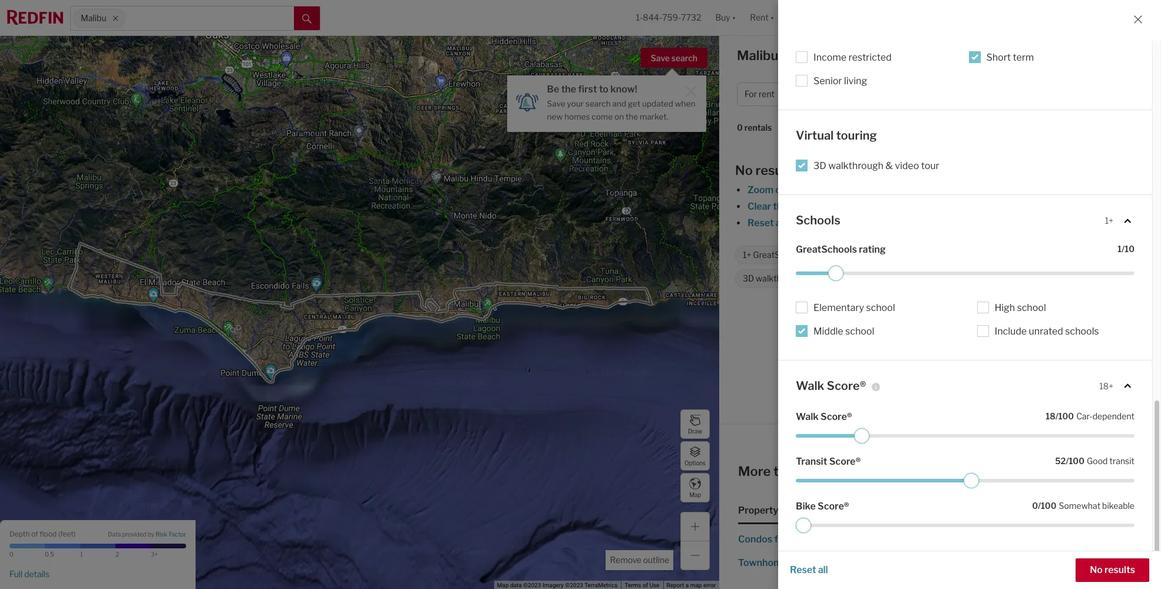 Task type: describe. For each thing, give the bounding box(es) containing it.
for rent
[[745, 89, 775, 99]]

0 vertical spatial no
[[736, 163, 753, 178]]

terms of use link
[[625, 582, 660, 589]]

0 vertical spatial no results
[[736, 163, 799, 178]]

transit
[[1110, 456, 1135, 466]]

rent inside button
[[759, 89, 775, 99]]

reset all filters button
[[747, 218, 815, 229]]

property
[[739, 505, 779, 516]]

2 horizontal spatial for
[[859, 48, 877, 63]]

18+ walk score
[[863, 250, 923, 260]]

3+
[[151, 551, 158, 558]]

and
[[613, 99, 627, 108]]

remove outline button
[[606, 551, 674, 571]]

transit
[[796, 456, 828, 467]]

2 walk score® from the top
[[796, 411, 853, 423]]

to inside zoom out clear the map boundary reset all filters or remove one of your filters below to see more homes
[[971, 218, 980, 229]]

when
[[675, 99, 696, 108]]

rentals
[[745, 123, 772, 133]]

more
[[1000, 218, 1023, 229]]

0 horizontal spatial short term
[[987, 52, 1035, 63]]

include unrated schools
[[995, 326, 1100, 337]]

to inside dialog
[[599, 84, 609, 95]]

bedrooms
[[827, 505, 872, 516]]

school for middle school
[[846, 326, 875, 337]]

malibu down "bedrooms"
[[820, 534, 850, 545]]

malibu left remove malibu image
[[81, 13, 106, 23]]

outline
[[644, 555, 670, 565]]

0 horizontal spatial &
[[806, 274, 813, 284]]

out
[[776, 184, 791, 196]]

by
[[148, 531, 154, 538]]

living
[[845, 75, 868, 86]]

types
[[781, 505, 808, 516]]

the inside zoom out clear the map boundary reset all filters or remove one of your filters below to see more homes
[[773, 201, 788, 212]]

1+ greatschools rating
[[743, 250, 830, 260]]

townhomes
[[739, 558, 793, 569]]

virtual touring
[[796, 128, 878, 142]]

0 horizontal spatial term
[[1014, 52, 1035, 63]]

touring
[[837, 128, 878, 142]]

risk factor link
[[156, 531, 186, 539]]

2 filters from the left
[[915, 218, 941, 229]]

zoom out button
[[747, 184, 791, 196]]

0 horizontal spatial the
[[562, 84, 577, 95]]

remove 1+ greatschools rating image
[[837, 252, 844, 259]]

1 /10
[[1118, 244, 1135, 254]]

be
[[547, 84, 560, 95]]

0 vertical spatial 3d walkthrough & video tour
[[814, 160, 940, 172]]

map inside zoom out clear the map boundary reset all filters or remove one of your filters below to see more homes
[[790, 201, 810, 212]]

7732
[[682, 13, 702, 23]]

remove malibu image
[[112, 15, 119, 22]]

1 vertical spatial short
[[1049, 274, 1070, 284]]

sort
[[787, 123, 804, 133]]

error
[[704, 582, 716, 589]]

0 horizontal spatial tour
[[838, 274, 853, 284]]

homes inside the save your search and get updated when new homes come on the market.
[[565, 112, 590, 121]]

get
[[628, 99, 641, 108]]

map data ©2023  imagery ©2023 terrametrics
[[497, 582, 618, 589]]

transit score®
[[796, 456, 861, 467]]

remove outline
[[610, 555, 670, 565]]

a
[[686, 582, 689, 589]]

bike
[[796, 501, 816, 512]]

0 horizontal spatial short
[[987, 52, 1011, 63]]

of inside zoom out clear the map boundary reset all filters or remove one of your filters below to see more homes
[[882, 218, 891, 229]]

bikeable
[[1103, 501, 1135, 511]]

score® down middle school
[[827, 379, 867, 393]]

score® for bike
[[818, 501, 850, 512]]

recommended
[[808, 123, 868, 133]]

save for save search
[[651, 53, 670, 63]]

save your search and get updated when new homes come on the market.
[[547, 99, 696, 121]]

all inside zoom out clear the map boundary reset all filters or remove one of your filters below to see more homes
[[776, 218, 786, 229]]

full details button
[[9, 569, 49, 580]]

provided
[[122, 531, 146, 538]]

middle school
[[814, 326, 875, 337]]

boundary
[[812, 201, 854, 212]]

in-unit washer/dryer
[[938, 274, 1016, 284]]

senior living
[[814, 75, 868, 86]]

malibu up for rent
[[737, 48, 779, 63]]

terms of use
[[625, 582, 660, 589]]

reset all button
[[790, 559, 829, 582]]

0 horizontal spatial map
[[691, 582, 702, 589]]

1-844-759-7732
[[636, 13, 702, 23]]

elementary
[[814, 302, 865, 313]]

price element
[[957, 495, 980, 525]]

use
[[650, 582, 660, 589]]

apartments
[[782, 48, 857, 63]]

1 horizontal spatial rating
[[859, 244, 886, 255]]

homes inside zoom out clear the map boundary reset all filters or remove one of your filters below to see more homes
[[1025, 218, 1055, 229]]

0 horizontal spatial video
[[815, 274, 836, 284]]

reset inside button
[[790, 565, 817, 576]]

terrametrics
[[585, 582, 618, 589]]

1 vertical spatial walkthrough
[[756, 274, 805, 284]]

somewhat
[[1060, 501, 1101, 511]]

1 for 1 /10
[[1118, 244, 1122, 254]]

unrated
[[1030, 326, 1064, 337]]

0 vertical spatial results
[[756, 163, 799, 178]]

in-
[[938, 274, 948, 284]]

for for condos for rent in malibu
[[775, 534, 788, 545]]

52 /100 good transit
[[1056, 456, 1135, 466]]

income
[[814, 52, 847, 63]]

recommended button
[[806, 122, 877, 134]]

on
[[615, 112, 624, 121]]

imagery
[[543, 582, 564, 589]]

rent for townhomes
[[810, 558, 829, 569]]

2 vertical spatial 0
[[9, 551, 13, 558]]

/100 for transit score®
[[1067, 456, 1085, 466]]

no results inside button
[[1091, 565, 1136, 576]]

report a map error
[[667, 582, 716, 589]]

remove
[[828, 218, 861, 229]]

save search button
[[641, 48, 708, 68]]

/100 for bike score®
[[1039, 501, 1057, 511]]

full
[[9, 569, 23, 579]]

car-
[[1077, 411, 1093, 421]]

explore
[[790, 464, 836, 479]]

for for townhomes for rent in malibu
[[795, 558, 808, 569]]

all inside button
[[819, 565, 829, 576]]

1 vertical spatial short term
[[1049, 274, 1091, 284]]

1 vertical spatial term
[[1072, 274, 1091, 284]]

high
[[995, 302, 1016, 313]]

bike score®
[[796, 501, 850, 512]]

zoom
[[748, 184, 774, 196]]

draw button
[[681, 410, 710, 439]]

submit search image
[[302, 14, 312, 23]]

malibu up bedrooms element
[[852, 464, 894, 479]]

score® for walk
[[821, 411, 853, 423]]

•
[[778, 124, 781, 134]]

restricted
[[849, 52, 892, 63]]



Task type: vqa. For each thing, say whether or not it's contained in the screenshot.
3621 Bernwood Pl #108 Link at the bottom right of page
no



Task type: locate. For each thing, give the bounding box(es) containing it.
0 horizontal spatial rating
[[808, 250, 830, 260]]

tour up zoom out clear the map boundary reset all filters or remove one of your filters below to see more homes
[[922, 160, 940, 172]]

18+ right remove 1+ greatschools rating icon
[[863, 250, 877, 260]]

greatschools rating
[[796, 244, 886, 255]]

in for townhomes for rent in malibu
[[831, 558, 839, 569]]

1 vertical spatial map
[[691, 582, 702, 589]]

0 vertical spatial save
[[651, 53, 670, 63]]

map button
[[681, 473, 710, 503]]

your right one
[[893, 218, 913, 229]]

0 vertical spatial to
[[599, 84, 609, 95]]

1 horizontal spatial for
[[795, 558, 808, 569]]

0 horizontal spatial walkthrough
[[756, 274, 805, 284]]

1 horizontal spatial the
[[626, 112, 638, 121]]

map up schools
[[790, 201, 810, 212]]

map left data
[[497, 582, 509, 589]]

0 /100 somewhat bikeable
[[1033, 501, 1135, 511]]

0 vertical spatial 1
[[1118, 244, 1122, 254]]

1 vertical spatial 3d walkthrough & video tour
[[743, 274, 853, 284]]

of for depth of flood ( feet )
[[31, 530, 38, 538]]

video up zoom out clear the map boundary reset all filters or remove one of your filters below to see more homes
[[895, 160, 920, 172]]

know!
[[611, 84, 638, 95]]

18
[[1046, 411, 1056, 421]]

to left see
[[971, 218, 980, 229]]

2 horizontal spatial rent
[[810, 558, 829, 569]]

1 horizontal spatial 1+
[[1106, 216, 1114, 226]]

1 vertical spatial 0
[[1033, 501, 1039, 511]]

©2023 right imagery
[[566, 582, 583, 589]]

reset inside zoom out clear the map boundary reset all filters or remove one of your filters below to see more homes
[[748, 218, 774, 229]]

in right explore
[[839, 464, 850, 479]]

18+
[[863, 250, 877, 260], [1100, 381, 1114, 391]]

rent down condos for rent in malibu
[[810, 558, 829, 569]]

walk score®
[[796, 379, 867, 393], [796, 411, 853, 423]]

see
[[982, 218, 998, 229]]

1 vertical spatial no
[[1091, 565, 1103, 576]]

1 vertical spatial reset
[[790, 565, 817, 576]]

2 vertical spatial to
[[774, 464, 787, 479]]

0 vertical spatial tour
[[922, 160, 940, 172]]

in up townhomes for rent in malibu
[[811, 534, 818, 545]]

schools
[[1066, 326, 1100, 337]]

save down 844-
[[651, 53, 670, 63]]

1 vertical spatial search
[[586, 99, 611, 108]]

school down elementary school
[[846, 326, 875, 337]]

0 vertical spatial 1+
[[1106, 216, 1114, 226]]

1-844-759-7732 link
[[636, 13, 702, 23]]

2 vertical spatial walk
[[796, 411, 819, 423]]

for down condos for rent in malibu
[[795, 558, 808, 569]]

malibu apartments for rent
[[737, 48, 910, 63]]

property types element
[[739, 495, 808, 525]]

0 horizontal spatial ©2023
[[524, 582, 541, 589]]

0 vertical spatial for
[[859, 48, 877, 63]]

0 horizontal spatial to
[[599, 84, 609, 95]]

tour down remove 1+ greatschools rating icon
[[838, 274, 853, 284]]

remove
[[610, 555, 642, 565]]

for
[[859, 48, 877, 63], [775, 534, 788, 545], [795, 558, 808, 569]]

rent for condos
[[790, 534, 809, 545]]

flood
[[40, 530, 57, 538]]

0 horizontal spatial rent
[[759, 89, 775, 99]]

& down 1+ greatschools rating
[[806, 274, 813, 284]]

search down 7732
[[672, 53, 698, 63]]

malibu right reset all
[[841, 558, 870, 569]]

reset all
[[790, 565, 829, 576]]

1 horizontal spatial search
[[672, 53, 698, 63]]

property types
[[739, 505, 808, 516]]

filters left below
[[915, 218, 941, 229]]

to right the more
[[774, 464, 787, 479]]

of for terms of use
[[643, 582, 649, 589]]

0 horizontal spatial your
[[567, 99, 584, 108]]

18+ for 18+ walk score
[[863, 250, 877, 260]]

school down dogs
[[867, 302, 896, 313]]

1 vertical spatial to
[[971, 218, 980, 229]]

no
[[736, 163, 753, 178], [1091, 565, 1103, 576]]

map right the a
[[691, 582, 702, 589]]

results
[[756, 163, 799, 178], [1105, 565, 1136, 576]]

to
[[599, 84, 609, 95], [971, 218, 980, 229], [774, 464, 787, 479]]

1 vertical spatial of
[[31, 530, 38, 538]]

rating left remove 1+ greatschools rating icon
[[808, 250, 830, 260]]

©2023
[[524, 582, 541, 589], [566, 582, 583, 589]]

1 walk score® from the top
[[796, 379, 867, 393]]

1 vertical spatial rent
[[790, 534, 809, 545]]

condos for rent in malibu
[[739, 534, 850, 545]]

0 vertical spatial walkthrough
[[829, 160, 884, 172]]

0 horizontal spatial no
[[736, 163, 753, 178]]

updated
[[643, 99, 674, 108]]

0 horizontal spatial all
[[776, 218, 786, 229]]

homes right new at the top left
[[565, 112, 590, 121]]

0 rentals • sort : recommended
[[737, 123, 868, 134]]

0 horizontal spatial reset
[[748, 218, 774, 229]]

1 ©2023 from the left
[[524, 582, 541, 589]]

of
[[882, 218, 891, 229], [31, 530, 38, 538], [643, 582, 649, 589]]

save search
[[651, 53, 698, 63]]

/100 left 'somewhat'
[[1039, 501, 1057, 511]]

school for high school
[[1018, 302, 1047, 313]]

1 vertical spatial results
[[1105, 565, 1136, 576]]

0 vertical spatial map
[[790, 201, 810, 212]]

2 horizontal spatial to
[[971, 218, 980, 229]]

in right reset all
[[831, 558, 839, 569]]

include
[[995, 326, 1027, 337]]

(
[[58, 530, 60, 538]]

greatschools down reset all filters button
[[753, 250, 806, 260]]

3d walkthrough & video tour down touring
[[814, 160, 940, 172]]

options button
[[681, 441, 710, 471]]

school right high
[[1018, 302, 1047, 313]]

in for more to explore in malibu
[[839, 464, 850, 479]]

depth
[[9, 530, 30, 538]]

0 horizontal spatial no results
[[736, 163, 799, 178]]

dogs
[[887, 274, 907, 284]]

1 horizontal spatial to
[[774, 464, 787, 479]]

0 horizontal spatial for
[[775, 534, 788, 545]]

score® up transit score®
[[821, 411, 853, 423]]

of left 'flood'
[[31, 530, 38, 538]]

1 for 1
[[80, 551, 83, 558]]

the
[[562, 84, 577, 95], [626, 112, 638, 121], [773, 201, 788, 212]]

below
[[943, 218, 969, 229]]

full details
[[9, 569, 49, 579]]

risk
[[156, 531, 168, 538]]

details
[[24, 569, 49, 579]]

0 vertical spatial homes
[[565, 112, 590, 121]]

0.5
[[45, 551, 54, 558]]

income restricted
[[814, 52, 892, 63]]

)
[[74, 530, 76, 538]]

good
[[1088, 456, 1108, 466]]

save inside button
[[651, 53, 670, 63]]

2 vertical spatial in
[[831, 558, 839, 569]]

0 vertical spatial video
[[895, 160, 920, 172]]

2 horizontal spatial the
[[773, 201, 788, 212]]

feet
[[60, 530, 74, 538]]

0 horizontal spatial 1+
[[743, 250, 752, 260]]

rent right for
[[759, 89, 775, 99]]

google image
[[3, 574, 42, 589]]

1 horizontal spatial reset
[[790, 565, 817, 576]]

0 horizontal spatial 0
[[9, 551, 13, 558]]

save inside the save your search and get updated when new homes come on the market.
[[547, 99, 566, 108]]

1 vertical spatial tour
[[838, 274, 853, 284]]

no inside button
[[1091, 565, 1103, 576]]

0 vertical spatial search
[[672, 53, 698, 63]]

0 vertical spatial in
[[839, 464, 850, 479]]

search inside save search button
[[672, 53, 698, 63]]

1-
[[636, 13, 643, 23]]

3d down 1+ greatschools rating
[[743, 274, 755, 284]]

new
[[547, 112, 563, 121]]

amenities element
[[892, 495, 937, 525]]

2 vertical spatial of
[[643, 582, 649, 589]]

3d
[[814, 160, 827, 172], [743, 274, 755, 284]]

1 horizontal spatial 0
[[737, 123, 743, 133]]

report
[[667, 582, 685, 589]]

& up zoom out clear the map boundary reset all filters or remove one of your filters below to see more homes
[[886, 160, 893, 172]]

1 vertical spatial in
[[811, 534, 818, 545]]

18+ up dependent
[[1100, 381, 1114, 391]]

greatschools down or
[[796, 244, 858, 255]]

save
[[651, 53, 670, 63], [547, 99, 566, 108]]

malibu down high
[[973, 315, 1003, 326]]

1
[[1118, 244, 1122, 254], [80, 551, 83, 558]]

/100 left the good
[[1067, 456, 1085, 466]]

1 vertical spatial walk
[[796, 379, 825, 393]]

0 for rentals
[[737, 123, 743, 133]]

tour
[[922, 160, 940, 172], [838, 274, 853, 284]]

score
[[900, 250, 923, 260]]

walk up transit
[[796, 411, 819, 423]]

reset down condos for rent in malibu
[[790, 565, 817, 576]]

walkthrough down 1+ greatschools rating
[[756, 274, 805, 284]]

walkthrough down touring
[[829, 160, 884, 172]]

of right one
[[882, 218, 891, 229]]

/100 left 'car-'
[[1056, 411, 1075, 421]]

1 vertical spatial save
[[547, 99, 566, 108]]

senior
[[814, 75, 843, 86]]

0 vertical spatial the
[[562, 84, 577, 95]]

18+ for 18+
[[1100, 381, 1114, 391]]

your down first
[[567, 99, 584, 108]]

0 vertical spatial &
[[886, 160, 893, 172]]

1 horizontal spatial homes
[[1025, 218, 1055, 229]]

all down condos for rent in malibu
[[819, 565, 829, 576]]

be the first to know!
[[547, 84, 638, 95]]

2 vertical spatial rent
[[810, 558, 829, 569]]

search up the "come"
[[586, 99, 611, 108]]

©2023 right data
[[524, 582, 541, 589]]

of left the use
[[643, 582, 649, 589]]

1 horizontal spatial results
[[1105, 565, 1136, 576]]

clear the map boundary button
[[747, 201, 854, 212]]

0 left rentals on the right top of the page
[[737, 123, 743, 133]]

malibu link
[[973, 315, 1003, 326]]

0 horizontal spatial results
[[756, 163, 799, 178]]

all down the clear the map boundary "button"
[[776, 218, 786, 229]]

first
[[579, 84, 597, 95]]

walk
[[879, 250, 898, 260], [796, 379, 825, 393], [796, 411, 819, 423]]

1 vertical spatial &
[[806, 274, 813, 284]]

1 horizontal spatial no results
[[1091, 565, 1136, 576]]

for
[[745, 89, 757, 99]]

map for map
[[690, 491, 702, 498]]

filters down the clear the map boundary "button"
[[788, 218, 814, 229]]

dependent
[[1093, 411, 1135, 421]]

1 horizontal spatial all
[[819, 565, 829, 576]]

0 for /100
[[1033, 501, 1039, 511]]

homes right more
[[1025, 218, 1055, 229]]

search inside the save your search and get updated when new homes come on the market.
[[586, 99, 611, 108]]

0 left 'somewhat'
[[1033, 501, 1039, 511]]

None range field
[[796, 266, 1135, 281], [796, 429, 1135, 444], [796, 473, 1135, 489], [796, 518, 1135, 533], [796, 266, 1135, 281], [796, 429, 1135, 444], [796, 473, 1135, 489], [796, 518, 1135, 533]]

1+ for 1+
[[1106, 216, 1114, 226]]

1 horizontal spatial your
[[893, 218, 913, 229]]

0 up full
[[9, 551, 13, 558]]

3d walkthrough & video tour down 1+ greatschools rating
[[743, 274, 853, 284]]

1 horizontal spatial map
[[690, 491, 702, 498]]

0 horizontal spatial save
[[547, 99, 566, 108]]

0 vertical spatial of
[[882, 218, 891, 229]]

score® right bike
[[818, 501, 850, 512]]

draw
[[688, 428, 703, 435]]

school for elementary school
[[867, 302, 896, 313]]

map for map data ©2023  imagery ©2023 terrametrics
[[497, 582, 509, 589]]

0 horizontal spatial 18+
[[863, 250, 877, 260]]

1 vertical spatial map
[[497, 582, 509, 589]]

map region
[[0, 0, 837, 589]]

0 vertical spatial walk
[[879, 250, 898, 260]]

0 vertical spatial 3d
[[814, 160, 827, 172]]

schools
[[796, 213, 841, 228]]

0 vertical spatial /100
[[1056, 411, 1075, 421]]

1 filters from the left
[[788, 218, 814, 229]]

the up reset all filters button
[[773, 201, 788, 212]]

1 vertical spatial 18+
[[1100, 381, 1114, 391]]

be the first to know! dialog
[[507, 68, 706, 132]]

depth of flood ( feet )
[[9, 530, 76, 538]]

more
[[739, 464, 771, 479]]

0 vertical spatial walk score®
[[796, 379, 867, 393]]

no results
[[736, 163, 799, 178], [1091, 565, 1136, 576]]

bedrooms element
[[827, 495, 872, 525]]

score® right transit
[[830, 456, 861, 467]]

1 vertical spatial 3d
[[743, 274, 755, 284]]

factor
[[169, 531, 186, 538]]

1 vertical spatial video
[[815, 274, 836, 284]]

save for save your search and get updated when new homes come on the market.
[[547, 99, 566, 108]]

2 horizontal spatial 0
[[1033, 501, 1039, 511]]

0 horizontal spatial search
[[586, 99, 611, 108]]

to right first
[[599, 84, 609, 95]]

2 ©2023 from the left
[[566, 582, 583, 589]]

/100 for walk score®
[[1056, 411, 1075, 421]]

1 vertical spatial all
[[819, 565, 829, 576]]

more to explore in malibu
[[739, 464, 894, 479]]

for right "condos"
[[775, 534, 788, 545]]

all
[[776, 218, 786, 229], [819, 565, 829, 576]]

rating down one
[[859, 244, 886, 255]]

rent up townhomes for rent in malibu
[[790, 534, 809, 545]]

1 horizontal spatial walkthrough
[[829, 160, 884, 172]]

short
[[987, 52, 1011, 63], [1049, 274, 1070, 284]]

video up the elementary
[[815, 274, 836, 284]]

0 horizontal spatial map
[[497, 582, 509, 589]]

walk score® up transit score®
[[796, 411, 853, 423]]

greatschools
[[796, 244, 858, 255], [753, 250, 806, 260]]

map inside button
[[690, 491, 702, 498]]

reset down clear
[[748, 218, 774, 229]]

the right be
[[562, 84, 577, 95]]

for left rent
[[859, 48, 877, 63]]

save up new at the top left
[[547, 99, 566, 108]]

52
[[1056, 456, 1067, 466]]

data
[[108, 531, 121, 538]]

results inside button
[[1105, 565, 1136, 576]]

0 vertical spatial short
[[987, 52, 1011, 63]]

walk score® down middle
[[796, 379, 867, 393]]

in for condos for rent in malibu
[[811, 534, 818, 545]]

1+ for 1+ greatschools rating
[[743, 250, 752, 260]]

market.
[[640, 112, 669, 121]]

1 vertical spatial your
[[893, 218, 913, 229]]

1 horizontal spatial &
[[886, 160, 893, 172]]

map down options
[[690, 491, 702, 498]]

1 vertical spatial for
[[775, 534, 788, 545]]

0 horizontal spatial 3d
[[743, 274, 755, 284]]

no results button
[[1077, 559, 1150, 582]]

walk left score
[[879, 250, 898, 260]]

18 /100 car-dependent
[[1046, 411, 1135, 421]]

zoom out clear the map boundary reset all filters or remove one of your filters below to see more homes
[[748, 184, 1055, 229]]

0 inside 0 rentals • sort : recommended
[[737, 123, 743, 133]]

your inside zoom out clear the map boundary reset all filters or remove one of your filters below to see more homes
[[893, 218, 913, 229]]

your inside the save your search and get updated when new homes come on the market.
[[567, 99, 584, 108]]

score® for transit
[[830, 456, 861, 467]]

the right on
[[626, 112, 638, 121]]

3d walkthrough & video tour
[[814, 160, 940, 172], [743, 274, 853, 284]]

3d down "virtual"
[[814, 160, 827, 172]]

walk down middle
[[796, 379, 825, 393]]

0 horizontal spatial homes
[[565, 112, 590, 121]]

1 horizontal spatial tour
[[922, 160, 940, 172]]

malibu
[[81, 13, 106, 23], [737, 48, 779, 63], [973, 315, 1003, 326], [852, 464, 894, 479], [820, 534, 850, 545], [841, 558, 870, 569]]

map
[[790, 201, 810, 212], [691, 582, 702, 589]]

1 horizontal spatial 18+
[[1100, 381, 1114, 391]]

the inside the save your search and get updated when new homes come on the market.
[[626, 112, 638, 121]]

reset
[[748, 218, 774, 229], [790, 565, 817, 576]]

options
[[685, 459, 706, 467]]



